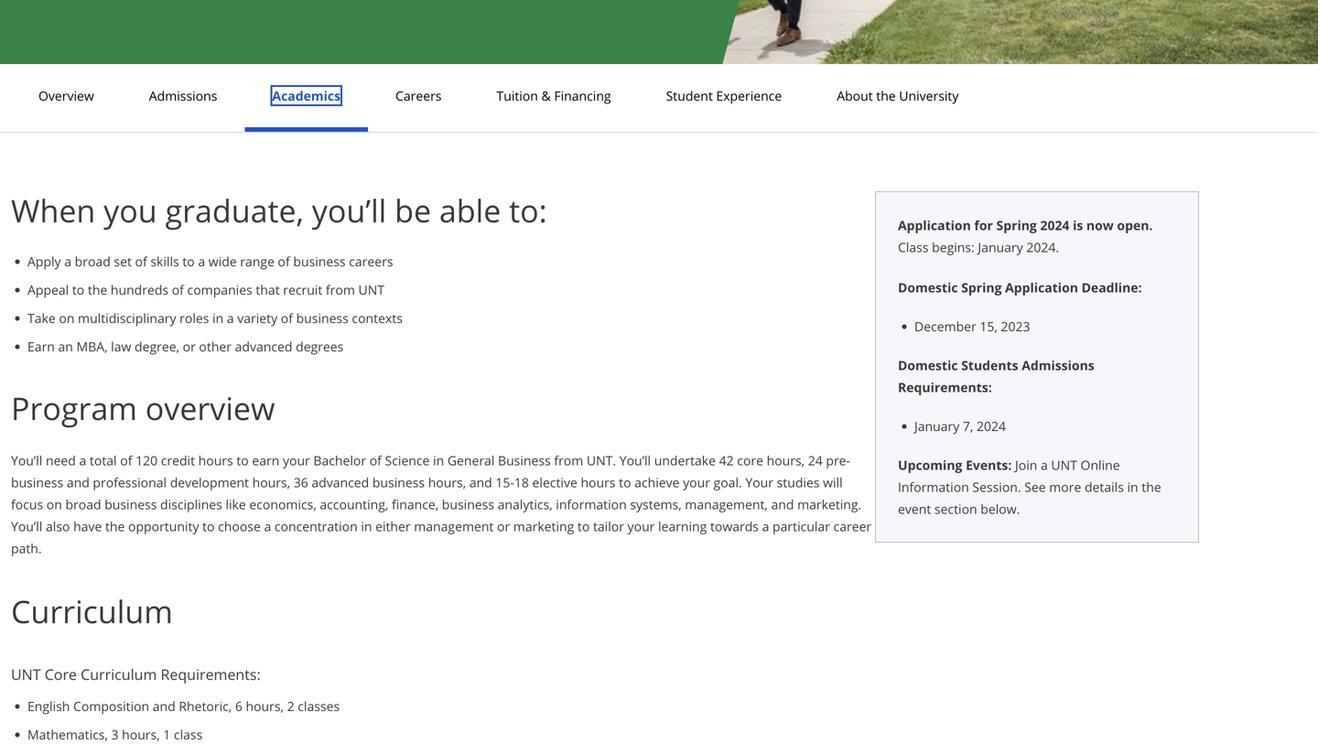 Task type: describe. For each thing, give the bounding box(es) containing it.
a inside join a unt online information session. see more details in the event section below.
[[1041, 456, 1048, 474]]

business up recruit
[[293, 253, 346, 270]]

learning
[[658, 518, 707, 535]]

career
[[834, 518, 872, 535]]

pre-
[[826, 452, 851, 469]]

development
[[170, 474, 249, 491]]

business down the science
[[373, 474, 425, 491]]

2 vertical spatial your
[[628, 518, 655, 535]]

to left achieve
[[619, 474, 631, 491]]

domestic for domestic students admissions requirements:
[[898, 357, 958, 374]]

tuition
[[497, 87, 538, 104]]

or inside you'll need a total of 120 credit hours to earn your bachelor of science in general business from unt. you'll undertake 42 core hours, 24 pre- business and professional development hours, 36 advanced business hours, and 15-18 elective hours to achieve your goal. your studies will focus on broad business disciplines like economics, accounting, finance, business analytics, information systems, management, and marketing. you'll also have the opportunity to choose a concentration in either management or marketing to tailor your learning towards a particular career path.
[[497, 518, 510, 535]]

january inside january 7, 2024 list item
[[915, 418, 960, 435]]

in inside join a unt online information session. see more details in the event section below.
[[1128, 478, 1139, 496]]

like
[[226, 496, 246, 513]]

36
[[294, 474, 308, 491]]

able
[[439, 189, 501, 232]]

120
[[136, 452, 158, 469]]

class
[[898, 239, 929, 256]]

a right apply
[[64, 253, 71, 270]]

earn an mba, law degree, or other advanced degrees
[[27, 338, 344, 355]]

composition
[[73, 698, 149, 715]]

hours, down earn
[[252, 474, 290, 491]]

list containing apply a broad set of skills to a wide range of business careers
[[18, 252, 875, 356]]

in down accounting,
[[361, 518, 372, 535]]

earn an mba, law degree, or other advanced degrees list item
[[27, 337, 875, 356]]

a left total
[[79, 452, 86, 469]]

when you graduate, you'll be able to:
[[11, 189, 547, 232]]

and down need
[[67, 474, 90, 491]]

broad inside you'll need a total of 120 credit hours to earn your bachelor of science in general business from unt. you'll undertake 42 core hours, 24 pre- business and professional development hours, 36 advanced business hours, and 15-18 elective hours to achieve your goal. your studies will focus on broad business disciplines like economics, accounting, finance, business analytics, information systems, management, and marketing. you'll also have the opportunity to choose a concentration in either management or marketing to tailor your learning towards a particular career path.
[[65, 496, 101, 513]]

hundreds
[[111, 281, 169, 299]]

a left wide
[[198, 253, 205, 270]]

application for spring 2024 is now open. class begins: january 2024.
[[898, 217, 1153, 256]]

about
[[837, 87, 873, 104]]

details
[[1085, 478, 1124, 496]]

1 vertical spatial hours
[[581, 474, 616, 491]]

broad inside list item
[[75, 253, 111, 270]]

session.
[[973, 478, 1022, 496]]

24
[[808, 452, 823, 469]]

overview link
[[33, 87, 100, 104]]

credit
[[161, 452, 195, 469]]

a inside take on multidisciplinary roles in a variety of business contexts list item
[[227, 310, 234, 327]]

careers link
[[390, 87, 447, 104]]

marketing
[[514, 518, 574, 535]]

0 vertical spatial admissions
[[149, 87, 217, 104]]

the inside join a unt online information session. see more details in the event section below.
[[1142, 478, 1162, 496]]

will
[[823, 474, 843, 491]]

have
[[73, 518, 102, 535]]

15-
[[496, 474, 515, 491]]

classes
[[298, 698, 340, 715]]

6
[[235, 698, 243, 715]]

join
[[1016, 456, 1038, 474]]

mathematics, 3 hours, 1 class list item
[[27, 725, 875, 744]]

december 15, 2023 list item
[[915, 317, 1177, 336]]

december 15, 2023
[[915, 318, 1031, 335]]

apply a broad set of skills to a wide range of business careers list item
[[27, 252, 875, 271]]

upcoming events:
[[898, 456, 1012, 474]]

appeal to the hundreds of companies that recruit from unt list item
[[27, 280, 875, 299]]

december
[[915, 318, 977, 335]]

begins:
[[932, 239, 975, 256]]

on inside list item
[[59, 310, 75, 327]]

is
[[1073, 217, 1084, 234]]

spring inside application for spring 2024 is now open. class begins: january 2024.
[[997, 217, 1037, 234]]

other
[[199, 338, 232, 355]]

overview
[[145, 387, 275, 429]]

management,
[[685, 496, 768, 513]]

program
[[11, 387, 137, 429]]

english
[[27, 698, 70, 715]]

hours, up studies
[[767, 452, 805, 469]]

18
[[515, 474, 529, 491]]

about the university
[[837, 87, 959, 104]]

towards
[[711, 518, 759, 535]]

2 vertical spatial unt
[[11, 665, 41, 685]]

business down the professional
[[105, 496, 157, 513]]

that
[[256, 281, 280, 299]]

law
[[111, 338, 131, 355]]

2024 inside application for spring 2024 is now open. class begins: january 2024.
[[1041, 217, 1070, 234]]

particular
[[773, 518, 830, 535]]

now
[[1087, 217, 1114, 234]]

you'll need a total of 120 credit hours to earn your bachelor of science in general business from unt. you'll undertake 42 core hours, 24 pre- business and professional development hours, 36 advanced business hours, and 15-18 elective hours to achieve your goal. your studies will focus on broad business disciplines like economics, accounting, finance, business analytics, information systems, management, and marketing. you'll also have the opportunity to choose a concentration in either management or marketing to tailor your learning towards a particular career path.
[[11, 452, 872, 557]]

information
[[898, 478, 970, 496]]

student
[[666, 87, 713, 104]]

of right range at the left top of page
[[278, 253, 290, 270]]

set
[[114, 253, 132, 270]]

to inside list item
[[72, 281, 84, 299]]

undertake
[[655, 452, 716, 469]]

online
[[1081, 456, 1120, 474]]

the right about
[[877, 87, 896, 104]]

disciplines
[[160, 496, 222, 513]]

earn
[[252, 452, 280, 469]]

degree,
[[135, 338, 179, 355]]

rhetoric,
[[179, 698, 232, 715]]

careers
[[349, 253, 393, 270]]

or inside list item
[[183, 338, 196, 355]]

university
[[900, 87, 959, 104]]

0 horizontal spatial hours
[[198, 452, 233, 469]]

goal.
[[714, 474, 742, 491]]

science
[[385, 452, 430, 469]]

january 7, 2024
[[915, 418, 1006, 435]]

apply a broad set of skills to a wide range of business careers
[[27, 253, 393, 270]]

mathematics, 3 hours, 1 class
[[27, 726, 203, 744]]

hours, right '6'
[[246, 698, 284, 715]]

take
[[27, 310, 56, 327]]

appeal
[[27, 281, 69, 299]]

concentration
[[275, 518, 358, 535]]

mba,
[[76, 338, 108, 355]]

1 vertical spatial curriculum
[[81, 665, 157, 685]]

2024.
[[1027, 239, 1060, 256]]

requirements: for domestic students admissions requirements:
[[898, 379, 992, 396]]

be
[[395, 189, 431, 232]]

unt core curriculum requirements:
[[11, 665, 261, 685]]

from inside you'll need a total of 120 credit hours to earn your bachelor of science in general business from unt. you'll undertake 42 core hours, 24 pre- business and professional development hours, 36 advanced business hours, and 15-18 elective hours to achieve your goal. your studies will focus on broad business disciplines like economics, accounting, finance, business analytics, information systems, management, and marketing. you'll also have the opportunity to choose a concentration in either management or marketing to tailor your learning towards a particular career path.
[[554, 452, 584, 469]]

upcoming
[[898, 456, 963, 474]]

professional
[[93, 474, 167, 491]]

bachelor
[[314, 452, 366, 469]]

the inside you'll need a total of 120 credit hours to earn your bachelor of science in general business from unt. you'll undertake 42 core hours, 24 pre- business and professional development hours, 36 advanced business hours, and 15-18 elective hours to achieve your goal. your studies will focus on broad business disciplines like economics, accounting, finance, business analytics, information systems, management, and marketing. you'll also have the opportunity to choose a concentration in either management or marketing to tailor your learning towards a particular career path.
[[105, 518, 125, 535]]

experience
[[716, 87, 782, 104]]

tuition & financing
[[497, 87, 611, 104]]

admissions inside "domestic students admissions requirements:"
[[1022, 357, 1095, 374]]

overview
[[38, 87, 94, 104]]

wide
[[209, 253, 237, 270]]

tailor
[[593, 518, 624, 535]]

of right variety
[[281, 310, 293, 327]]

business up focus
[[11, 474, 63, 491]]

range
[[240, 253, 275, 270]]



Task type: locate. For each thing, give the bounding box(es) containing it.
you'll up achieve
[[620, 452, 651, 469]]

hours
[[198, 452, 233, 469], [581, 474, 616, 491]]

0 vertical spatial list
[[18, 252, 875, 356]]

january down for
[[978, 239, 1024, 256]]

your down undertake
[[683, 474, 711, 491]]

the right have on the bottom left
[[105, 518, 125, 535]]

path.
[[11, 540, 42, 557]]

english composition and rhetoric, 6 hours, 2 classes list item
[[27, 697, 875, 716]]

0 vertical spatial january
[[978, 239, 1024, 256]]

january 7, 2024 list item
[[915, 417, 1177, 436]]

requirements:
[[898, 379, 992, 396], [161, 665, 261, 685]]

curriculum
[[11, 590, 173, 633], [81, 665, 157, 685]]

1 horizontal spatial or
[[497, 518, 510, 535]]

academics link
[[267, 87, 346, 104]]

on inside you'll need a total of 120 credit hours to earn your bachelor of science in general business from unt. you'll undertake 42 core hours, 24 pre- business and professional development hours, 36 advanced business hours, and 15-18 elective hours to achieve your goal. your studies will focus on broad business disciplines like economics, accounting, finance, business analytics, information systems, management, and marketing. you'll also have the opportunity to choose a concentration in either management or marketing to tailor your learning towards a particular career path.
[[46, 496, 62, 513]]

section
[[935, 500, 978, 518]]

the right details
[[1142, 478, 1162, 496]]

1 vertical spatial from
[[554, 452, 584, 469]]

multidisciplinary
[[78, 310, 176, 327]]

to right skills
[[183, 253, 195, 270]]

advanced
[[235, 338, 293, 355], [312, 474, 369, 491]]

1 domestic from the top
[[898, 279, 958, 296]]

0 horizontal spatial from
[[326, 281, 355, 299]]

recruit
[[283, 281, 323, 299]]

or left other
[[183, 338, 196, 355]]

list
[[18, 252, 875, 356], [18, 697, 875, 744]]

1 vertical spatial domestic
[[898, 357, 958, 374]]

1 vertical spatial spring
[[962, 279, 1002, 296]]

1 vertical spatial 2024
[[977, 418, 1006, 435]]

domestic up december
[[898, 279, 958, 296]]

take on multidisciplinary roles in a variety of business contexts
[[27, 310, 403, 327]]

mathematics,
[[27, 726, 108, 744]]

advanced inside list item
[[235, 338, 293, 355]]

program overview
[[11, 387, 275, 429]]

1 horizontal spatial hours
[[581, 474, 616, 491]]

about the university link
[[832, 87, 965, 104]]

of left the science
[[370, 452, 382, 469]]

2024 left "is"
[[1041, 217, 1070, 234]]

on up also
[[46, 496, 62, 513]]

&
[[542, 87, 551, 104]]

1 list from the top
[[18, 252, 875, 356]]

0 vertical spatial unt
[[359, 281, 385, 299]]

and up 1
[[153, 698, 176, 715]]

2 horizontal spatial your
[[683, 474, 711, 491]]

spring right for
[[997, 217, 1037, 234]]

accounting,
[[320, 496, 389, 513]]

from right recruit
[[326, 281, 355, 299]]

1 horizontal spatial your
[[628, 518, 655, 535]]

you'll up the path.
[[11, 518, 42, 535]]

in inside list item
[[212, 310, 224, 327]]

event
[[898, 500, 932, 518]]

unt up more
[[1052, 456, 1078, 474]]

1 horizontal spatial from
[[554, 452, 584, 469]]

1 horizontal spatial advanced
[[312, 474, 369, 491]]

to right appeal
[[72, 281, 84, 299]]

of left 120
[[120, 452, 132, 469]]

curriculum up core
[[11, 590, 173, 633]]

1 horizontal spatial requirements:
[[898, 379, 992, 396]]

the up "multidisciplinary"
[[88, 281, 107, 299]]

an
[[58, 338, 73, 355]]

total
[[90, 452, 117, 469]]

for
[[975, 217, 993, 234]]

earn
[[27, 338, 55, 355]]

and down general
[[470, 474, 492, 491]]

0 vertical spatial curriculum
[[11, 590, 173, 633]]

core
[[737, 452, 764, 469]]

advanced down bachelor
[[312, 474, 369, 491]]

variety
[[237, 310, 278, 327]]

business up management
[[442, 496, 495, 513]]

degrees
[[296, 338, 344, 355]]

of down skills
[[172, 281, 184, 299]]

application up begins:
[[898, 217, 971, 234]]

events:
[[966, 456, 1012, 474]]

1 vertical spatial your
[[683, 474, 711, 491]]

advanced down variety
[[235, 338, 293, 355]]

also
[[46, 518, 70, 535]]

requirements: up january 7, 2024
[[898, 379, 992, 396]]

open.
[[1118, 217, 1153, 234]]

42
[[719, 452, 734, 469]]

1 horizontal spatial application
[[1006, 279, 1079, 296]]

to left earn
[[237, 452, 249, 469]]

1 vertical spatial or
[[497, 518, 510, 535]]

student experience
[[666, 87, 782, 104]]

1 horizontal spatial admissions
[[1022, 357, 1095, 374]]

0 vertical spatial on
[[59, 310, 75, 327]]

0 vertical spatial application
[[898, 217, 971, 234]]

of
[[135, 253, 147, 270], [278, 253, 290, 270], [172, 281, 184, 299], [281, 310, 293, 327], [120, 452, 132, 469], [370, 452, 382, 469]]

a left variety
[[227, 310, 234, 327]]

application up december 15, 2023 list item
[[1006, 279, 1079, 296]]

from up elective
[[554, 452, 584, 469]]

your down systems,
[[628, 518, 655, 535]]

see
[[1025, 478, 1046, 496]]

1 vertical spatial requirements:
[[161, 665, 261, 685]]

15,
[[980, 318, 998, 335]]

0 vertical spatial your
[[283, 452, 310, 469]]

2024 inside list item
[[977, 418, 1006, 435]]

business
[[293, 253, 346, 270], [296, 310, 349, 327], [11, 474, 63, 491], [373, 474, 425, 491], [105, 496, 157, 513], [442, 496, 495, 513]]

to inside list item
[[183, 253, 195, 270]]

0 vertical spatial domestic
[[898, 279, 958, 296]]

domestic inside "domestic students admissions requirements:"
[[898, 357, 958, 374]]

you'll left need
[[11, 452, 42, 469]]

0 vertical spatial spring
[[997, 217, 1037, 234]]

a right join
[[1041, 456, 1048, 474]]

broad left "set"
[[75, 253, 111, 270]]

0 horizontal spatial requirements:
[[161, 665, 261, 685]]

application inside application for spring 2024 is now open. class begins: january 2024.
[[898, 217, 971, 234]]

unt left core
[[11, 665, 41, 685]]

january inside application for spring 2024 is now open. class begins: january 2024.
[[978, 239, 1024, 256]]

economics,
[[249, 496, 317, 513]]

list containing english composition and rhetoric, 6 hours, 2 classes
[[18, 697, 875, 744]]

2 list from the top
[[18, 697, 875, 744]]

0 horizontal spatial admissions
[[149, 87, 217, 104]]

hours up the development
[[198, 452, 233, 469]]

from inside list item
[[326, 281, 355, 299]]

0 horizontal spatial your
[[283, 452, 310, 469]]

you
[[104, 189, 157, 232]]

domestic down december
[[898, 357, 958, 374]]

contexts
[[352, 310, 403, 327]]

deadline:
[[1082, 279, 1142, 296]]

requirements: for unt core curriculum requirements:
[[161, 665, 261, 685]]

0 vertical spatial or
[[183, 338, 196, 355]]

january
[[978, 239, 1024, 256], [915, 418, 960, 435]]

0 horizontal spatial advanced
[[235, 338, 293, 355]]

1 vertical spatial list
[[18, 697, 875, 744]]

0 vertical spatial broad
[[75, 253, 111, 270]]

of inside list item
[[172, 281, 184, 299]]

to down the information
[[578, 518, 590, 535]]

status
[[875, 0, 1308, 3]]

0 vertical spatial hours
[[198, 452, 233, 469]]

1 vertical spatial broad
[[65, 496, 101, 513]]

january left 7,
[[915, 418, 960, 435]]

below.
[[981, 500, 1020, 518]]

unt inside list item
[[359, 281, 385, 299]]

take on multidisciplinary roles in a variety of business contexts list item
[[27, 309, 875, 328]]

studies
[[777, 474, 820, 491]]

core
[[45, 665, 77, 685]]

companies
[[187, 281, 253, 299]]

0 vertical spatial 2024
[[1041, 217, 1070, 234]]

advanced inside you'll need a total of 120 credit hours to earn your bachelor of science in general business from unt. you'll undertake 42 core hours, 24 pre- business and professional development hours, 36 advanced business hours, and 15-18 elective hours to achieve your goal. your studies will focus on broad business disciplines like economics, accounting, finance, business analytics, information systems, management, and marketing. you'll also have the opportunity to choose a concentration in either management or marketing to tailor your learning towards a particular career path.
[[312, 474, 369, 491]]

requirements: up the rhetoric,
[[161, 665, 261, 685]]

to down disciplines
[[202, 518, 215, 535]]

from
[[326, 281, 355, 299], [554, 452, 584, 469]]

unt down careers
[[359, 281, 385, 299]]

1 vertical spatial january
[[915, 418, 960, 435]]

of right "set"
[[135, 253, 147, 270]]

you'll
[[11, 452, 42, 469], [620, 452, 651, 469], [11, 518, 42, 535]]

student experience link
[[661, 87, 788, 104]]

and inside list item
[[153, 698, 176, 715]]

your up "36"
[[283, 452, 310, 469]]

a
[[64, 253, 71, 270], [198, 253, 205, 270], [227, 310, 234, 327], [79, 452, 86, 469], [1041, 456, 1048, 474], [264, 518, 271, 535], [762, 518, 770, 535]]

admissions link
[[144, 87, 223, 104]]

2 horizontal spatial unt
[[1052, 456, 1078, 474]]

1 horizontal spatial unt
[[359, 281, 385, 299]]

admissions
[[149, 87, 217, 104], [1022, 357, 1095, 374]]

hours down unt.
[[581, 474, 616, 491]]

finance,
[[392, 496, 439, 513]]

careers
[[396, 87, 442, 104]]

a down economics,
[[264, 518, 271, 535]]

more
[[1050, 478, 1082, 496]]

domestic students admissions requirements:
[[898, 357, 1095, 396]]

1 vertical spatial application
[[1006, 279, 1079, 296]]

1 vertical spatial unt
[[1052, 456, 1078, 474]]

or down analytics,
[[497, 518, 510, 535]]

academics
[[272, 87, 341, 104]]

0 horizontal spatial unt
[[11, 665, 41, 685]]

in right the science
[[433, 452, 444, 469]]

domestic for domestic spring application deadline:
[[898, 279, 958, 296]]

1 horizontal spatial 2024
[[1041, 217, 1070, 234]]

1 vertical spatial advanced
[[312, 474, 369, 491]]

0 vertical spatial advanced
[[235, 338, 293, 355]]

0 vertical spatial from
[[326, 281, 355, 299]]

0 horizontal spatial 2024
[[977, 418, 1006, 435]]

in right details
[[1128, 478, 1139, 496]]

unt inside join a unt online information session. see more details in the event section below.
[[1052, 456, 1078, 474]]

on right the take
[[59, 310, 75, 327]]

students
[[962, 357, 1019, 374]]

0 vertical spatial requirements:
[[898, 379, 992, 396]]

spring up the 15,
[[962, 279, 1002, 296]]

and down studies
[[772, 496, 794, 513]]

english composition and rhetoric, 6 hours, 2 classes
[[27, 698, 340, 715]]

broad up have on the bottom left
[[65, 496, 101, 513]]

2 domestic from the top
[[898, 357, 958, 374]]

choose
[[218, 518, 261, 535]]

1 vertical spatial admissions
[[1022, 357, 1095, 374]]

elective
[[533, 474, 578, 491]]

a right towards
[[762, 518, 770, 535]]

0 horizontal spatial january
[[915, 418, 960, 435]]

business up degrees
[[296, 310, 349, 327]]

2024 right 7,
[[977, 418, 1006, 435]]

domestic spring application deadline:
[[898, 279, 1142, 296]]

1 horizontal spatial january
[[978, 239, 1024, 256]]

0 horizontal spatial or
[[183, 338, 196, 355]]

hours, right 3
[[122, 726, 160, 744]]

1 vertical spatial on
[[46, 496, 62, 513]]

systems,
[[630, 496, 682, 513]]

3
[[111, 726, 119, 744]]

information
[[556, 496, 627, 513]]

in right roles
[[212, 310, 224, 327]]

graduate,
[[165, 189, 304, 232]]

apply
[[27, 253, 61, 270]]

analytics,
[[498, 496, 553, 513]]

the inside list item
[[88, 281, 107, 299]]

0 horizontal spatial application
[[898, 217, 971, 234]]

marketing.
[[798, 496, 862, 513]]

requirements: inside "domestic students admissions requirements:"
[[898, 379, 992, 396]]

hours, down general
[[428, 474, 466, 491]]

7,
[[963, 418, 974, 435]]

skills
[[151, 253, 179, 270]]

business
[[498, 452, 551, 469]]

curriculum up composition
[[81, 665, 157, 685]]



Task type: vqa. For each thing, say whether or not it's contained in the screenshot.
Coursera Plus "image"
no



